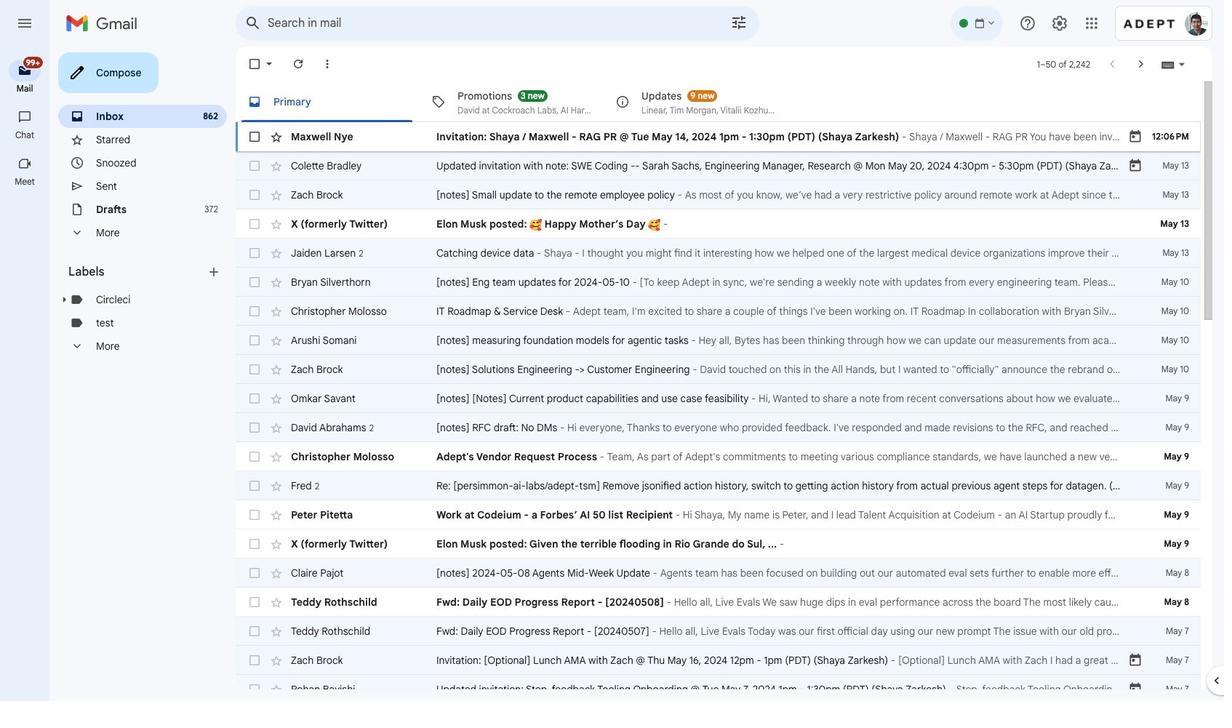 Task type: locate. For each thing, give the bounding box(es) containing it.
0 vertical spatial calendar event image
[[1128, 129, 1143, 144]]

more email options image
[[320, 57, 335, 71]]

heading
[[0, 83, 49, 95], [0, 129, 49, 141], [0, 176, 49, 188], [68, 265, 207, 279]]

main menu image
[[16, 15, 33, 32]]

15 row from the top
[[236, 530, 1201, 559]]

13 row from the top
[[236, 471, 1201, 501]]

17 row from the top
[[236, 588, 1201, 617]]

1 calendar event image from the top
[[1128, 159, 1143, 173]]

settings image
[[1051, 15, 1069, 32]]

0 horizontal spatial 🥰 image
[[530, 219, 542, 231]]

tab list
[[236, 81, 1201, 122]]

navigation
[[0, 47, 51, 701]]

calendar event image for 2nd 'row'
[[1128, 159, 1143, 173]]

12 row from the top
[[236, 442, 1201, 471]]

1 vertical spatial calendar event image
[[1128, 682, 1143, 697]]

None checkbox
[[247, 129, 262, 144], [247, 188, 262, 202], [247, 275, 262, 290], [247, 333, 262, 348], [247, 362, 262, 377], [247, 391, 262, 406], [247, 479, 262, 493], [247, 508, 262, 522], [247, 566, 262, 581], [247, 624, 262, 639], [247, 653, 262, 668], [247, 682, 262, 697], [247, 129, 262, 144], [247, 188, 262, 202], [247, 275, 262, 290], [247, 333, 262, 348], [247, 362, 262, 377], [247, 391, 262, 406], [247, 479, 262, 493], [247, 508, 262, 522], [247, 566, 262, 581], [247, 624, 262, 639], [247, 653, 262, 668], [247, 682, 262, 697]]

2 calendar event image from the top
[[1128, 682, 1143, 697]]

primary tab
[[236, 81, 418, 122]]

0 vertical spatial calendar event image
[[1128, 159, 1143, 173]]

8 row from the top
[[236, 326, 1201, 355]]

calendar event image
[[1128, 129, 1143, 144], [1128, 653, 1143, 668]]

6 row from the top
[[236, 268, 1201, 297]]

10 row from the top
[[236, 384, 1201, 413]]

calendar event image for 1st 'row' from the bottom
[[1128, 682, 1143, 697]]

calendar event image
[[1128, 159, 1143, 173], [1128, 682, 1143, 697]]

🥰 image
[[530, 219, 542, 231], [648, 219, 661, 231]]

Search in mail search field
[[236, 6, 760, 41]]

None checkbox
[[247, 57, 262, 71], [247, 159, 262, 173], [247, 217, 262, 231], [247, 246, 262, 260], [247, 304, 262, 319], [247, 421, 262, 435], [247, 450, 262, 464], [247, 537, 262, 551], [247, 595, 262, 610], [247, 57, 262, 71], [247, 159, 262, 173], [247, 217, 262, 231], [247, 246, 262, 260], [247, 304, 262, 319], [247, 421, 262, 435], [247, 450, 262, 464], [247, 537, 262, 551], [247, 595, 262, 610]]

1 horizontal spatial 🥰 image
[[648, 219, 661, 231]]

1 vertical spatial calendar event image
[[1128, 653, 1143, 668]]

14 row from the top
[[236, 501, 1201, 530]]

promotions, 3 new messages, tab
[[420, 81, 603, 122]]

main content
[[236, 81, 1201, 701]]

support image
[[1019, 15, 1037, 32]]

advanced search options image
[[725, 8, 754, 37]]

row
[[236, 122, 1201, 151], [236, 151, 1201, 180], [236, 180, 1201, 210], [236, 210, 1201, 239], [236, 239, 1201, 268], [236, 268, 1201, 297], [236, 297, 1201, 326], [236, 326, 1201, 355], [236, 355, 1201, 384], [236, 384, 1201, 413], [236, 413, 1201, 442], [236, 442, 1201, 471], [236, 471, 1201, 501], [236, 501, 1201, 530], [236, 530, 1201, 559], [236, 559, 1201, 588], [236, 588, 1201, 617], [236, 617, 1201, 646], [236, 646, 1201, 675], [236, 675, 1201, 701]]

1 🥰 image from the left
[[530, 219, 542, 231]]



Task type: vqa. For each thing, say whether or not it's contained in the screenshot.
2nd the GB from the right
no



Task type: describe. For each thing, give the bounding box(es) containing it.
updates, 9 new messages, tab
[[604, 81, 787, 122]]

18 row from the top
[[236, 617, 1201, 646]]

gmail image
[[65, 9, 145, 38]]

4 row from the top
[[236, 210, 1201, 239]]

9 row from the top
[[236, 355, 1201, 384]]

5 row from the top
[[236, 239, 1201, 268]]

1 calendar event image from the top
[[1128, 129, 1143, 144]]

refresh image
[[291, 57, 306, 71]]

20 row from the top
[[236, 675, 1201, 701]]

search in mail image
[[240, 10, 266, 36]]

3 row from the top
[[236, 180, 1201, 210]]

2 calendar event image from the top
[[1128, 653, 1143, 668]]

1 row from the top
[[236, 122, 1201, 151]]

older image
[[1134, 57, 1149, 71]]

7 row from the top
[[236, 297, 1201, 326]]

select input tool image
[[1178, 59, 1187, 70]]

19 row from the top
[[236, 646, 1201, 675]]

2 🥰 image from the left
[[648, 219, 661, 231]]

2 row from the top
[[236, 151, 1201, 180]]

Search in mail text field
[[268, 16, 690, 31]]

16 row from the top
[[236, 559, 1201, 588]]

11 row from the top
[[236, 413, 1201, 442]]



